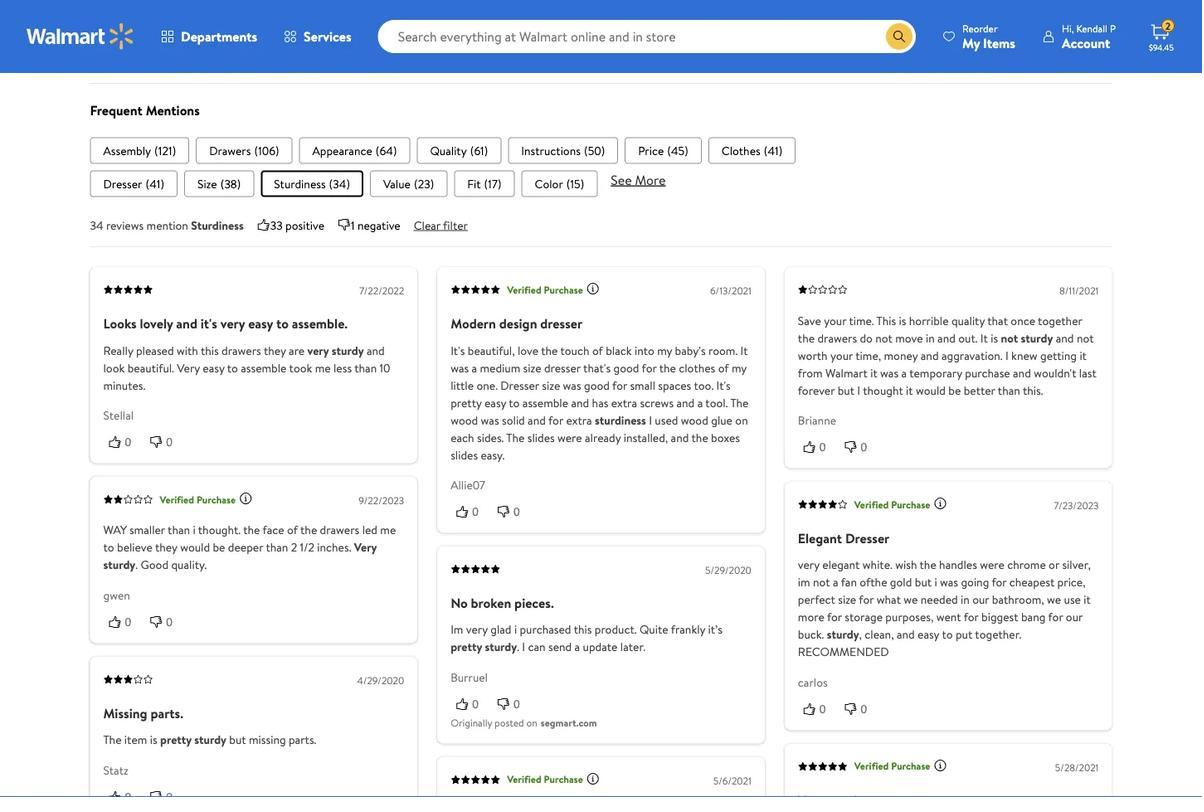 Task type: describe. For each thing, give the bounding box(es) containing it.
reorder my items
[[962, 21, 1015, 52]]

0 vertical spatial good
[[613, 359, 639, 376]]

2 inside way smaller than i thought. the face of the drawers led me to believe they would be deeper than 2 1/2 inches.
[[291, 539, 297, 556]]

were inside very elegant white. wish the handles were chrome or silver, im not a fan ofthe gold but i was going for cheapest price, perfect size for what we needed in our bathroom, we use it more for storage purposes, went for biggest bang for our buck.
[[980, 557, 1004, 573]]

clean,
[[865, 626, 894, 643]]

0 horizontal spatial parts.
[[150, 704, 183, 722]]

last
[[1079, 364, 1096, 381]]

a left tool.
[[697, 394, 703, 410]]

(106)
[[254, 142, 279, 158]]

0 button down the ". good quality."
[[145, 613, 186, 630]]

lovely
[[140, 314, 173, 332]]

2 vertical spatial is
[[150, 732, 157, 748]]

0 horizontal spatial good
[[584, 377, 610, 393]]

the up spaces
[[659, 359, 676, 376]]

negative
[[357, 217, 400, 233]]

10
[[380, 359, 390, 376]]

0 vertical spatial dresser
[[540, 314, 582, 332]]

a up little
[[472, 359, 477, 376]]

for down into
[[642, 359, 657, 376]]

0 horizontal spatial on
[[526, 716, 537, 730]]

clothes (41)
[[722, 142, 782, 158]]

this inside im very glad i purchased this product. quite frankly it's pretty sturdy . i can send a update later.
[[574, 622, 592, 638]]

and right solid
[[528, 412, 546, 428]]

not sturdy
[[1001, 330, 1053, 346]]

1 horizontal spatial slides
[[527, 429, 555, 445]]

for right more
[[827, 609, 842, 625]]

recommended
[[798, 644, 889, 660]]

were inside i used wood glue on each sides. the slides were already installed, and the boxes slides easy.
[[557, 429, 582, 445]]

(121)
[[154, 142, 176, 158]]

sturdy up recommended
[[827, 626, 859, 643]]

see more button
[[611, 170, 666, 189]]

boxes
[[711, 429, 740, 445]]

items
[[983, 34, 1015, 52]]

0 button down brianne on the right of page
[[798, 438, 839, 455]]

move
[[895, 330, 923, 346]]

very sturdy
[[103, 539, 377, 573]]

the inside it's beautiful, love the touch of black into my baby's room. it was a medium size dresser that's good for the clothes of my little one. dresser size was good for small spaces too. it's pretty easy to assemble and has extra screws and a tool. the wood was solid and for extra
[[730, 394, 749, 410]]

and up temporary
[[921, 347, 939, 363]]

0 vertical spatial they
[[264, 342, 286, 358]]

it's
[[201, 314, 217, 332]]

cheapest
[[1009, 574, 1055, 590]]

2 vertical spatial pretty
[[160, 732, 191, 748]]

for right bang
[[1048, 609, 1063, 625]]

kendall
[[1076, 21, 1107, 35]]

and down knew
[[1013, 364, 1031, 381]]

list item containing quality
[[417, 137, 501, 164]]

wish
[[895, 557, 917, 573]]

it up last
[[1080, 347, 1087, 363]]

than right smaller
[[168, 522, 190, 538]]

item
[[124, 732, 147, 748]]

list item containing sturdiness
[[261, 170, 363, 197]]

forever
[[798, 382, 835, 398]]

very inside im very glad i purchased this product. quite frankly it's pretty sturdy . i can send a update later.
[[466, 622, 488, 638]]

0 for 0 button underneath thought
[[861, 440, 867, 454]]

hi, kendall p account
[[1062, 21, 1116, 52]]

clothes
[[679, 359, 715, 376]]

and left it's
[[176, 314, 197, 332]]

one.
[[477, 377, 498, 393]]

0 horizontal spatial my
[[657, 342, 672, 358]]

a inside im very glad i purchased this product. quite frankly it's pretty sturdy . i can send a update later.
[[575, 639, 580, 655]]

0 horizontal spatial but
[[229, 732, 246, 748]]

8/11/2021
[[1059, 284, 1099, 298]]

or
[[1049, 557, 1059, 573]]

the inside very elegant white. wish the handles were chrome or silver, im not a fan ofthe gold but i was going for cheapest price, perfect size for what we needed in our bathroom, we use it more for storage purposes, went for biggest bang for our buck.
[[920, 557, 936, 573]]

it down "time,"
[[870, 364, 877, 381]]

that's
[[583, 359, 611, 376]]

little
[[451, 377, 474, 393]]

tool.
[[705, 394, 728, 410]]

save your time. this is horrible quality that once together the drawers do not move in and out. it is
[[798, 312, 1082, 346]]

0 for 0 button below easy.
[[513, 505, 520, 518]]

elegant
[[822, 557, 860, 573]]

and down together
[[1056, 330, 1074, 346]]

wood inside it's beautiful, love the touch of black into my baby's room. it was a medium size dresser that's good for the clothes of my little one. dresser size was good for small spaces too. it's pretty easy to assemble and has extra screws and a tool. the wood was solid and for extra
[[451, 412, 478, 428]]

0 for 0 button below the ". good quality."
[[166, 615, 173, 629]]

led
[[362, 522, 377, 538]]

assemble inside it's beautiful, love the touch of black into my baby's room. it was a medium size dresser that's good for the clothes of my little one. dresser size was good for small spaces too. it's pretty easy to assemble and has extra screws and a tool. the wood was solid and for extra
[[522, 394, 568, 410]]

very right are
[[307, 342, 329, 358]]

smaller
[[129, 522, 165, 538]]

it's
[[708, 622, 723, 638]]

out.
[[958, 330, 978, 346]]

0 horizontal spatial extra
[[566, 412, 592, 428]]

and inside and look beautiful. very easy to assemble took me less than 10 minutes.
[[367, 342, 385, 358]]

verified for elegant
[[854, 497, 889, 511]]

0 vertical spatial is
[[899, 312, 906, 328]]

white.
[[863, 557, 892, 573]]

see more list
[[90, 170, 1112, 197]]

allie07
[[451, 477, 485, 493]]

very inside very elegant white. wish the handles were chrome or silver, im not a fan ofthe gold but i was going for cheapest price, perfect size for what we needed in our bathroom, we use it more for storage purposes, went for biggest bang for our buck.
[[798, 557, 820, 573]]

has
[[592, 394, 608, 410]]

verified purchase information image for beautiful,
[[586, 282, 600, 296]]

(38)
[[220, 175, 241, 191]]

not down that
[[1001, 330, 1018, 346]]

look
[[103, 359, 125, 376]]

but inside the and not worth your time, money and aggravation. i knew getting it from walmart it was a temporary purchase and wouldn't last forever but i thought it would be better than this.
[[838, 382, 854, 398]]

sturdy inside im very glad i purchased this product. quite frankly it's pretty sturdy . i can send a update later.
[[485, 639, 517, 655]]

originally
[[451, 716, 492, 730]]

quality (61)
[[430, 142, 488, 158]]

departments
[[181, 27, 257, 46]]

verified purchase for elegant
[[854, 497, 930, 511]]

0 button down carlos at bottom right
[[798, 700, 839, 717]]

and inside , clean, and easy to put together. recommended
[[897, 626, 915, 643]]

the right the love
[[541, 342, 558, 358]]

, clean, and easy to put together. recommended
[[798, 626, 1021, 660]]

sturdy inside the very sturdy
[[103, 557, 135, 573]]

1 vertical spatial parts.
[[289, 732, 316, 748]]

for up storage
[[859, 592, 874, 608]]

be inside the and not worth your time, money and aggravation. i knew getting it from walmart it was a temporary purchase and wouldn't last forever but i thought it would be better than this.
[[948, 382, 961, 398]]

2 horizontal spatial verified purchase information image
[[934, 759, 947, 772]]

Search search field
[[378, 20, 916, 53]]

was up sides.
[[481, 412, 499, 428]]

2 vertical spatial the
[[103, 732, 122, 748]]

purchased
[[520, 622, 571, 638]]

services button
[[271, 17, 365, 56]]

1 vertical spatial of
[[718, 359, 729, 376]]

to inside and look beautiful. very easy to assemble took me less than 10 minutes.
[[227, 359, 238, 376]]

0 horizontal spatial our
[[972, 592, 989, 608]]

was up little
[[451, 359, 469, 376]]

0 button up the originally
[[451, 695, 492, 712]]

1 vertical spatial is
[[991, 330, 998, 346]]

not inside very elegant white. wish the handles were chrome or silver, im not a fan ofthe gold but i was going for cheapest price, perfect size for what we needed in our bathroom, we use it more for storage purposes, went for biggest bang for our buck.
[[813, 574, 830, 590]]

5/28/2021
[[1055, 760, 1099, 774]]

the up 1/2
[[300, 522, 317, 538]]

would inside the and not worth your time, money and aggravation. i knew getting it from walmart it was a temporary purchase and wouldn't last forever but i thought it would be better than this.
[[916, 382, 946, 398]]

1 vertical spatial sturdiness
[[191, 217, 244, 233]]

walmart
[[825, 364, 868, 381]]

once
[[1011, 312, 1035, 328]]

than down face
[[266, 539, 288, 556]]

clear
[[414, 217, 440, 233]]

going
[[961, 574, 989, 590]]

send
[[548, 639, 572, 655]]

0 vertical spatial it's
[[451, 342, 465, 358]]

size (38)
[[197, 175, 241, 191]]

to inside way smaller than i thought. the face of the drawers led me to believe they would be deeper than 2 1/2 inches.
[[103, 539, 114, 556]]

list item containing instructions
[[508, 137, 618, 164]]

no
[[451, 594, 468, 612]]

reviews
[[106, 217, 144, 233]]

clear filter button
[[414, 217, 468, 233]]

1/2
[[300, 539, 314, 556]]

i inside im very glad i purchased this product. quite frankly it's pretty sturdy . i can send a update later.
[[522, 639, 525, 655]]

was down touch
[[563, 377, 581, 393]]

modern design dresser
[[451, 314, 582, 332]]

verified for sturdy
[[160, 492, 194, 506]]

0 button down stellal
[[103, 433, 145, 450]]

easy up really pleased with this drawers they are very sturdy
[[248, 314, 273, 332]]

for up put
[[964, 609, 979, 625]]

1 vertical spatial our
[[1066, 609, 1083, 625]]

together.
[[975, 626, 1021, 643]]

list item containing fit
[[454, 170, 515, 197]]

0 button down thought
[[839, 438, 880, 455]]

easy inside and look beautiful. very easy to assemble took me less than 10 minutes.
[[203, 359, 224, 376]]

0 horizontal spatial drawers
[[222, 342, 261, 358]]

quite
[[639, 622, 668, 638]]

that
[[987, 312, 1008, 328]]

0 horizontal spatial slides
[[451, 447, 478, 463]]

appearance
[[312, 142, 372, 158]]

i for way smaller than i thought. the face of the drawers led me to believe they would be deeper than 2 1/2 inches.
[[193, 522, 195, 538]]

can
[[528, 639, 546, 655]]

i for im very glad i purchased this product. quite frankly it's pretty sturdy . i can send a update later.
[[514, 622, 517, 638]]

looks
[[103, 314, 137, 332]]

7/22/2022
[[359, 284, 404, 298]]

0 for 0 button underneath carlos at bottom right
[[819, 702, 826, 716]]

biggest
[[981, 609, 1018, 625]]

purchase for sturdy
[[197, 492, 236, 506]]

better
[[964, 382, 995, 398]]

it inside save your time. this is horrible quality that once together the drawers do not move in and out. it is
[[980, 330, 988, 346]]

a inside the and not worth your time, money and aggravation. i knew getting it from walmart it was a temporary purchase and wouldn't last forever but i thought it would be better than this.
[[901, 364, 907, 381]]

(15)
[[566, 175, 584, 191]]

to left assemble.
[[276, 314, 289, 332]]

what
[[877, 592, 901, 608]]

list item containing value
[[370, 170, 447, 197]]

5/6/2021
[[713, 774, 751, 788]]

way smaller than i thought. the face of the drawers led me to believe they would be deeper than 2 1/2 inches.
[[103, 522, 396, 556]]

1 horizontal spatial size
[[542, 377, 560, 393]]

and down spaces
[[676, 394, 695, 410]]

be inside way smaller than i thought. the face of the drawers led me to believe they would be deeper than 2 1/2 inches.
[[213, 539, 225, 556]]

your inside the and not worth your time, money and aggravation. i knew getting it from walmart it was a temporary purchase and wouldn't last forever but i thought it would be better than this.
[[830, 347, 853, 363]]

0 for 0 button underneath brianne on the right of page
[[819, 440, 826, 454]]

me inside and look beautiful. very easy to assemble took me less than 10 minutes.
[[315, 359, 331, 376]]

touch
[[560, 342, 589, 358]]

1 vertical spatial my
[[732, 359, 747, 376]]

1 we from the left
[[904, 592, 918, 608]]

in inside very elegant white. wish the handles were chrome or silver, im not a fan ofthe gold but i was going for cheapest price, perfect size for what we needed in our bathroom, we use it more for storage purposes, went for biggest bang for our buck.
[[961, 592, 970, 608]]

$94.45
[[1149, 41, 1174, 53]]

me inside way smaller than i thought. the face of the drawers led me to believe they would be deeper than 2 1/2 inches.
[[380, 522, 396, 538]]

not inside save your time. this is horrible quality that once together the drawers do not move in and out. it is
[[875, 330, 893, 346]]

0 for 0 button under stellal
[[125, 435, 131, 449]]

account
[[1062, 34, 1110, 52]]

room.
[[708, 342, 738, 358]]

2 we from the left
[[1047, 592, 1061, 608]]

and inside save your time. this is horrible quality that once together the drawers do not move in and out. it is
[[937, 330, 956, 346]]

0 for 0 button above the originally
[[472, 697, 479, 711]]

the up deeper
[[243, 522, 260, 538]]

price,
[[1057, 574, 1085, 590]]

black
[[606, 342, 632, 358]]

the inside save your time. this is horrible quality that once together the drawers do not move in and out. it is
[[798, 330, 815, 346]]

list item containing size
[[184, 170, 254, 197]]

drawers inside way smaller than i thought. the face of the drawers led me to believe they would be deeper than 2 1/2 inches.
[[320, 522, 359, 538]]

purchase for elegant
[[891, 497, 930, 511]]

0 button up posted
[[492, 695, 533, 712]]

0 button down "gwen"
[[103, 613, 145, 630]]

i used wood glue on each sides. the slides were already installed, and the boxes slides easy.
[[451, 412, 748, 463]]

size inside very elegant white. wish the handles were chrome or silver, im not a fan ofthe gold but i was going for cheapest price, perfect size for what we needed in our bathroom, we use it more for storage purposes, went for biggest bang for our buck.
[[838, 592, 856, 608]]

list item containing clothes
[[708, 137, 796, 164]]

very inside and look beautiful. very easy to assemble took me less than 10 minutes.
[[177, 359, 200, 376]]

i left knew
[[1005, 347, 1009, 363]]



Task type: vqa. For each thing, say whether or not it's contained in the screenshot.
Apple
no



Task type: locate. For each thing, give the bounding box(es) containing it.
color (15)
[[535, 175, 584, 191]]

2 wood from the left
[[681, 412, 708, 428]]

verified purchase information image for sturdy
[[239, 492, 252, 505]]

see
[[611, 170, 632, 189]]

not right im
[[813, 574, 830, 590]]

way
[[103, 522, 127, 538]]

i inside very elegant white. wish the handles were chrome or silver, im not a fan ofthe gold but i was going for cheapest price, perfect size for what we needed in our bathroom, we use it more for storage purposes, went for biggest bang for our buck.
[[934, 574, 937, 590]]

wood up each
[[451, 412, 478, 428]]

1 horizontal spatial the
[[506, 429, 525, 445]]

my down room.
[[732, 359, 747, 376]]

clear filter
[[414, 217, 468, 233]]

slides down each
[[451, 447, 478, 463]]

2 horizontal spatial is
[[991, 330, 998, 346]]

1 negative
[[351, 217, 400, 233]]

the down solid
[[506, 429, 525, 445]]

color
[[535, 175, 563, 191]]

0 vertical spatial our
[[972, 592, 989, 608]]

i left thought. at left
[[193, 522, 195, 538]]

0 horizontal spatial dresser
[[103, 175, 142, 191]]

would
[[916, 382, 946, 398], [180, 539, 210, 556]]

assembly (121)
[[103, 142, 176, 158]]

verified purchase information image for 5/6/2021
[[586, 772, 600, 786]]

pieces.
[[514, 594, 554, 612]]

price (45)
[[638, 142, 688, 158]]

glad
[[490, 622, 511, 638]]

on inside i used wood glue on each sides. the slides were already installed, and the boxes slides easy.
[[735, 412, 748, 428]]

verified purchase information image
[[586, 282, 600, 296], [239, 492, 252, 505], [934, 759, 947, 772]]

in inside save your time. this is horrible quality that once together the drawers do not move in and out. it is
[[926, 330, 935, 346]]

1 vertical spatial size
[[542, 377, 560, 393]]

and left out.
[[937, 330, 956, 346]]

elegant
[[798, 529, 842, 547]]

of
[[592, 342, 603, 358], [718, 359, 729, 376], [287, 522, 298, 538]]

1 horizontal spatial but
[[838, 382, 854, 398]]

list item down (61)
[[454, 170, 515, 197]]

me right led
[[380, 522, 396, 538]]

sturdiness left (34)
[[274, 175, 326, 191]]

dresser inside it's beautiful, love the touch of black into my baby's room. it was a medium size dresser that's good for the clothes of my little one. dresser size was good for small spaces too. it's pretty easy to assemble and has extra screws and a tool. the wood was solid and for extra
[[500, 377, 539, 393]]

list item
[[90, 137, 189, 164], [196, 137, 292, 164], [299, 137, 410, 164], [417, 137, 501, 164], [508, 137, 618, 164], [625, 137, 702, 164], [708, 137, 796, 164], [90, 170, 178, 197], [184, 170, 254, 197], [261, 170, 363, 197], [370, 170, 447, 197], [454, 170, 515, 197], [521, 170, 598, 197]]

assembly
[[103, 142, 151, 158]]

pretty inside im very glad i purchased this product. quite frankly it's pretty sturdy . i can send a update later.
[[451, 639, 482, 655]]

to inside , clean, and easy to put together. recommended
[[942, 626, 953, 643]]

1 horizontal spatial very
[[354, 539, 377, 556]]

than left 10
[[354, 359, 377, 376]]

1 vertical spatial .
[[517, 639, 519, 655]]

0 vertical spatial this
[[201, 342, 219, 358]]

0 horizontal spatial would
[[180, 539, 210, 556]]

our down 'going' at bottom right
[[972, 592, 989, 608]]

0 vertical spatial me
[[315, 359, 331, 376]]

(41) for dresser (41)
[[146, 175, 164, 191]]

0 vertical spatial of
[[592, 342, 603, 358]]

than
[[354, 359, 377, 376], [998, 382, 1020, 398], [168, 522, 190, 538], [266, 539, 288, 556]]

good down black
[[613, 359, 639, 376]]

search icon image
[[893, 30, 906, 43]]

to down really pleased with this drawers they are very sturdy
[[227, 359, 238, 376]]

0 for 0 button under 'allie07'
[[472, 505, 479, 518]]

extra up sturdiness
[[611, 394, 637, 410]]

really
[[103, 342, 133, 358]]

i left can
[[522, 639, 525, 655]]

2 horizontal spatial the
[[730, 394, 749, 410]]

1 vertical spatial good
[[584, 377, 610, 393]]

1 vertical spatial dresser
[[500, 377, 539, 393]]

list item down instructions (50)
[[521, 170, 598, 197]]

not down together
[[1077, 330, 1094, 346]]

reorder
[[962, 21, 998, 35]]

in down the "horrible"
[[926, 330, 935, 346]]

list containing assembly
[[90, 137, 1112, 164]]

1 vertical spatial me
[[380, 522, 396, 538]]

1 horizontal spatial on
[[735, 412, 748, 428]]

2 up $94.45
[[1165, 19, 1171, 33]]

originally posted on segmart.com
[[451, 716, 597, 730]]

too.
[[694, 377, 714, 393]]

2 horizontal spatial i
[[934, 574, 937, 590]]

2 horizontal spatial but
[[915, 574, 932, 590]]

list item containing color
[[521, 170, 598, 197]]

already
[[585, 429, 621, 445]]

is right this
[[899, 312, 906, 328]]

0 vertical spatial but
[[838, 382, 854, 398]]

0 for 0 button below recommended
[[861, 702, 867, 716]]

was inside the and not worth your time, money and aggravation. i knew getting it from walmart it was a temporary purchase and wouldn't last forever but i thought it would be better than this.
[[880, 364, 899, 381]]

0 vertical spatial pretty
[[451, 394, 482, 410]]

2 horizontal spatial drawers
[[817, 330, 857, 346]]

2 vertical spatial verified purchase information image
[[934, 759, 947, 772]]

than inside the and not worth your time, money and aggravation. i knew getting it from walmart it was a temporary purchase and wouldn't last forever but i thought it would be better than this.
[[998, 382, 1020, 398]]

assemble.
[[292, 314, 348, 332]]

temporary
[[909, 364, 962, 381]]

from
[[798, 364, 823, 381]]

very up im
[[798, 557, 820, 573]]

purchase
[[544, 282, 583, 296], [197, 492, 236, 506], [891, 497, 930, 511], [891, 759, 930, 773], [544, 772, 583, 787]]

0 horizontal spatial it
[[740, 342, 748, 358]]

list item up positive
[[261, 170, 363, 197]]

than inside and look beautiful. very easy to assemble took me less than 10 minutes.
[[354, 359, 377, 376]]

1 vertical spatial the
[[506, 429, 525, 445]]

less
[[333, 359, 352, 376]]

1 vertical spatial very
[[354, 539, 377, 556]]

is right item
[[150, 732, 157, 748]]

verified purchase information image
[[934, 497, 947, 510], [586, 772, 600, 786]]

the down save
[[798, 330, 815, 346]]

it right thought
[[906, 382, 913, 398]]

1 horizontal spatial my
[[732, 359, 747, 376]]

your
[[824, 312, 846, 328], [830, 347, 853, 363]]

wood inside i used wood glue on each sides. the slides were already installed, and the boxes slides easy.
[[681, 412, 708, 428]]

0 vertical spatial 2
[[1165, 19, 1171, 33]]

for right solid
[[548, 412, 563, 428]]

1 horizontal spatial me
[[380, 522, 396, 538]]

i inside way smaller than i thought. the face of the drawers led me to believe they would be deeper than 2 1/2 inches.
[[193, 522, 195, 538]]

good down that's at the top of the page
[[584, 377, 610, 393]]

0 horizontal spatial in
[[926, 330, 935, 346]]

drawers up inches.
[[320, 522, 359, 538]]

used
[[655, 412, 678, 428]]

0 button down easy.
[[492, 503, 533, 520]]

instructions
[[521, 142, 581, 158]]

the right tool.
[[730, 394, 749, 410]]

bang
[[1021, 609, 1046, 625]]

34 reviews mention sturdiness
[[90, 217, 244, 233]]

dresser
[[103, 175, 142, 191], [500, 377, 539, 393], [845, 529, 889, 547]]

list item containing price
[[625, 137, 702, 164]]

2 vertical spatial dresser
[[845, 529, 889, 547]]

to inside it's beautiful, love the touch of black into my baby's room. it was a medium size dresser that's good for the clothes of my little one. dresser size was good for small spaces too. it's pretty easy to assemble and has extra screws and a tool. the wood was solid and for extra
[[509, 394, 520, 410]]

use
[[1064, 592, 1081, 608]]

1 horizontal spatial would
[[916, 382, 946, 398]]

knew
[[1011, 347, 1037, 363]]

2 horizontal spatial dresser
[[845, 529, 889, 547]]

i left used
[[649, 412, 652, 428]]

0 vertical spatial (41)
[[764, 142, 782, 158]]

1 horizontal spatial .
[[517, 639, 519, 655]]

very right it's
[[220, 314, 245, 332]]

i
[[1005, 347, 1009, 363], [857, 382, 860, 398], [649, 412, 652, 428], [522, 639, 525, 655]]

1 vertical spatial verified purchase information image
[[586, 772, 600, 786]]

1 horizontal spatial verified purchase information image
[[586, 282, 600, 296]]

i inside i used wood glue on each sides. the slides were already installed, and the boxes slides easy.
[[649, 412, 652, 428]]

0 horizontal spatial 2
[[291, 539, 297, 556]]

verified purchase information image for 7/23/2023
[[934, 497, 947, 510]]

together
[[1038, 312, 1082, 328]]

0 horizontal spatial verified purchase information image
[[239, 492, 252, 505]]

2 vertical spatial of
[[287, 522, 298, 538]]

to down way
[[103, 539, 114, 556]]

and down used
[[671, 429, 689, 445]]

list item down drawers
[[184, 170, 254, 197]]

0 for 0 button on top of posted
[[513, 697, 520, 711]]

verified purchase for beautiful,
[[507, 282, 583, 296]]

verified for beautiful,
[[507, 282, 541, 296]]

it's down "modern"
[[451, 342, 465, 358]]

a inside very elegant white. wish the handles were chrome or silver, im not a fan ofthe gold but i was going for cheapest price, perfect size for what we needed in our bathroom, we use it more for storage purposes, went for biggest bang for our buck.
[[833, 574, 838, 590]]

verified purchase
[[507, 282, 583, 296], [160, 492, 236, 506], [854, 497, 930, 511], [854, 759, 930, 773], [507, 772, 583, 787]]

they inside way smaller than i thought. the face of the drawers led me to believe they would be deeper than 2 1/2 inches.
[[155, 539, 177, 556]]

2 horizontal spatial size
[[838, 592, 856, 608]]

looks lovely and it's very easy to assemble.
[[103, 314, 348, 332]]

i right glad
[[514, 622, 517, 638]]

is down that
[[991, 330, 998, 346]]

this
[[201, 342, 219, 358], [574, 622, 592, 638]]

verified purchase for sturdy
[[160, 492, 236, 506]]

on right posted
[[526, 716, 537, 730]]

would up the quality.
[[180, 539, 210, 556]]

to left put
[[942, 626, 953, 643]]

deeper
[[228, 539, 263, 556]]

slides right sides.
[[527, 429, 555, 445]]

clothes
[[722, 142, 760, 158]]

easy inside it's beautiful, love the touch of black into my baby's room. it was a medium size dresser that's good for the clothes of my little one. dresser size was good for small spaces too. it's pretty easy to assemble and has extra screws and a tool. the wood was solid and for extra
[[484, 394, 506, 410]]

love
[[518, 342, 538, 358]]

fan
[[841, 574, 857, 590]]

assemble inside and look beautiful. very easy to assemble took me less than 10 minutes.
[[241, 359, 287, 376]]

wood left the glue
[[681, 412, 708, 428]]

1
[[351, 217, 355, 233]]

list item up (38)
[[196, 137, 292, 164]]

brianne
[[798, 412, 836, 428]]

this up update
[[574, 622, 592, 638]]

easy down one.
[[484, 394, 506, 410]]

1 vertical spatial assemble
[[522, 394, 568, 410]]

mentions
[[146, 101, 200, 119]]

1 vertical spatial 2
[[291, 539, 297, 556]]

1 vertical spatial they
[[155, 539, 177, 556]]

1 horizontal spatial wood
[[681, 412, 708, 428]]

they
[[264, 342, 286, 358], [155, 539, 177, 556]]

was
[[451, 359, 469, 376], [880, 364, 899, 381], [563, 377, 581, 393], [481, 412, 499, 428], [940, 574, 958, 590]]

0 button down 'allie07'
[[451, 503, 492, 520]]

our
[[972, 592, 989, 608], [1066, 609, 1083, 625]]

the inside i used wood glue on each sides. the slides were already installed, and the boxes slides easy.
[[506, 429, 525, 445]]

i down walmart
[[857, 382, 860, 398]]

walmart image
[[27, 23, 134, 50]]

for right 'going' at bottom right
[[992, 574, 1007, 590]]

getting
[[1040, 347, 1077, 363]]

not inside the and not worth your time, money and aggravation. i knew getting it from walmart it was a temporary purchase and wouldn't last forever but i thought it would be better than this.
[[1077, 330, 1094, 346]]

missing
[[103, 704, 147, 722]]

0 button down minutes.
[[145, 433, 186, 450]]

1 vertical spatial extra
[[566, 412, 592, 428]]

assemble down really pleased with this drawers they are very sturdy
[[241, 359, 287, 376]]

storage
[[845, 609, 883, 625]]

would inside way smaller than i thought. the face of the drawers led me to believe they would be deeper than 2 1/2 inches.
[[180, 539, 210, 556]]

this right the with
[[201, 342, 219, 358]]

0 horizontal spatial of
[[287, 522, 298, 538]]

is
[[899, 312, 906, 328], [991, 330, 998, 346], [150, 732, 157, 748]]

(41) inside list
[[764, 142, 782, 158]]

2 vertical spatial but
[[229, 732, 246, 748]]

list item containing dresser
[[90, 170, 178, 197]]

sturdiness inside list item
[[274, 175, 326, 191]]

1 horizontal spatial drawers
[[320, 522, 359, 538]]

Walmart Site-Wide search field
[[378, 20, 916, 53]]

easy inside , clean, and easy to put together. recommended
[[918, 626, 939, 643]]

this.
[[1023, 382, 1043, 398]]

went
[[936, 609, 961, 625]]

was inside very elegant white. wish the handles were chrome or silver, im not a fan ofthe gold but i was going for cheapest price, perfect size for what we needed in our bathroom, we use it more for storage purposes, went for biggest bang for our buck.
[[940, 574, 958, 590]]

1 horizontal spatial good
[[613, 359, 639, 376]]

would down temporary
[[916, 382, 946, 398]]

. left can
[[517, 639, 519, 655]]

the item is pretty sturdy but missing parts.
[[103, 732, 316, 748]]

1 vertical spatial but
[[915, 574, 932, 590]]

sturdiness
[[595, 412, 646, 428]]

baby's
[[675, 342, 706, 358]]

and not worth your time, money and aggravation. i knew getting it from walmart it was a temporary purchase and wouldn't last forever but i thought it would be better than this.
[[798, 330, 1096, 398]]

0 horizontal spatial very
[[177, 359, 200, 376]]

,
[[859, 626, 862, 643]]

1 horizontal spatial in
[[961, 592, 970, 608]]

dresser down assembly
[[103, 175, 142, 191]]

drawers
[[817, 330, 857, 346], [222, 342, 261, 358], [320, 522, 359, 538]]

verified purchase information image down segmart.com
[[586, 772, 600, 786]]

your inside save your time. this is horrible quality that once together the drawers do not move in and out. it is
[[824, 312, 846, 328]]

it inside it's beautiful, love the touch of black into my baby's room. it was a medium size dresser that's good for the clothes of my little one. dresser size was good for small spaces too. it's pretty easy to assemble and has extra screws and a tool. the wood was solid and for extra
[[740, 342, 748, 358]]

for
[[642, 359, 657, 376], [612, 377, 627, 393], [548, 412, 563, 428], [992, 574, 1007, 590], [859, 592, 874, 608], [827, 609, 842, 625], [964, 609, 979, 625], [1048, 609, 1063, 625]]

installed,
[[624, 429, 668, 445]]

sturdy left missing
[[194, 732, 226, 748]]

0 vertical spatial my
[[657, 342, 672, 358]]

services
[[304, 27, 351, 46]]

. inside im very glad i purchased this product. quite frankly it's pretty sturdy . i can send a update later.
[[517, 639, 519, 655]]

was up thought
[[880, 364, 899, 381]]

be down thought. at left
[[213, 539, 225, 556]]

i inside im very glad i purchased this product. quite frankly it's pretty sturdy . i can send a update later.
[[514, 622, 517, 638]]

0 for 0 button underneath minutes.
[[166, 435, 173, 449]]

0 horizontal spatial this
[[201, 342, 219, 358]]

for left "small"
[[612, 377, 627, 393]]

(23)
[[414, 175, 434, 191]]

i up needed
[[934, 574, 937, 590]]

update
[[583, 639, 618, 655]]

drawers inside save your time. this is horrible quality that once together the drawers do not move in and out. it is
[[817, 330, 857, 346]]

fit
[[467, 175, 481, 191]]

1 wood from the left
[[451, 412, 478, 428]]

1 horizontal spatial they
[[264, 342, 286, 358]]

the
[[798, 330, 815, 346], [541, 342, 558, 358], [659, 359, 676, 376], [691, 429, 708, 445], [243, 522, 260, 538], [300, 522, 317, 538], [920, 557, 936, 573]]

later.
[[620, 639, 645, 655]]

sturdy down glad
[[485, 639, 517, 655]]

of inside way smaller than i thought. the face of the drawers led me to believe they would be deeper than 2 1/2 inches.
[[287, 522, 298, 538]]

list item containing appearance
[[299, 137, 410, 164]]

dresser inside list item
[[103, 175, 142, 191]]

0 horizontal spatial size
[[523, 359, 541, 376]]

purchase for beautiful,
[[544, 282, 583, 296]]

1 horizontal spatial is
[[899, 312, 906, 328]]

1 horizontal spatial assemble
[[522, 394, 568, 410]]

0 button down recommended
[[839, 700, 880, 717]]

appearance (64)
[[312, 142, 397, 158]]

1 vertical spatial would
[[180, 539, 210, 556]]

1 vertical spatial in
[[961, 592, 970, 608]]

0 vertical spatial on
[[735, 412, 748, 428]]

they up the ". good quality."
[[155, 539, 177, 556]]

0 vertical spatial .
[[135, 557, 138, 573]]

1 vertical spatial slides
[[451, 447, 478, 463]]

value
[[383, 175, 411, 191]]

0 for 0 button under "gwen"
[[125, 615, 131, 629]]

verified purchase information image up handles
[[934, 497, 947, 510]]

sturdy up less
[[332, 342, 364, 358]]

0 horizontal spatial were
[[557, 429, 582, 445]]

a left fan in the bottom of the page
[[833, 574, 838, 590]]

(41) for clothes (41)
[[764, 142, 782, 158]]

0 vertical spatial verified purchase information image
[[586, 282, 600, 296]]

0 horizontal spatial .
[[135, 557, 138, 573]]

ofthe
[[860, 574, 887, 590]]

1 horizontal spatial verified purchase information image
[[934, 497, 947, 510]]

list
[[90, 137, 1112, 164]]

.
[[135, 557, 138, 573], [517, 639, 519, 655]]

your up walmart
[[830, 347, 853, 363]]

0 horizontal spatial they
[[155, 539, 177, 556]]

pretty inside it's beautiful, love the touch of black into my baby's room. it was a medium size dresser that's good for the clothes of my little one. dresser size was good for small spaces too. it's pretty easy to assemble and has extra screws and a tool. the wood was solid and for extra
[[451, 394, 482, 410]]

list item up fit
[[417, 137, 501, 164]]

broken
[[471, 594, 511, 612]]

1 vertical spatial were
[[980, 557, 1004, 573]]

0 horizontal spatial is
[[150, 732, 157, 748]]

mention
[[146, 217, 188, 233]]

1 horizontal spatial extra
[[611, 394, 637, 410]]

assemble
[[241, 359, 287, 376], [522, 394, 568, 410]]

the left item
[[103, 732, 122, 748]]

7/23/2023
[[1054, 498, 1099, 512]]

list item right (45)
[[708, 137, 796, 164]]

positive
[[285, 217, 324, 233]]

sides.
[[477, 429, 504, 445]]

but down walmart
[[838, 382, 854, 398]]

1 horizontal spatial our
[[1066, 609, 1083, 625]]

1 vertical spatial i
[[934, 574, 937, 590]]

quality
[[430, 142, 467, 158]]

face
[[263, 522, 284, 538]]

pleased
[[136, 342, 174, 358]]

0 vertical spatial the
[[730, 394, 749, 410]]

list item containing assembly
[[90, 137, 189, 164]]

0 horizontal spatial be
[[213, 539, 225, 556]]

0 horizontal spatial me
[[315, 359, 331, 376]]

1 horizontal spatial be
[[948, 382, 961, 398]]

very inside the very sturdy
[[354, 539, 377, 556]]

list item down (64)
[[370, 170, 447, 197]]

a down the money
[[901, 364, 907, 381]]

and up 10
[[367, 342, 385, 358]]

1 horizontal spatial this
[[574, 622, 592, 638]]

not down this
[[875, 330, 893, 346]]

list item up "more"
[[625, 137, 702, 164]]

1 vertical spatial on
[[526, 716, 537, 730]]

0 horizontal spatial verified purchase information image
[[586, 772, 600, 786]]

im very glad i purchased this product. quite frankly it's pretty sturdy . i can send a update later.
[[451, 622, 723, 655]]

inches.
[[317, 539, 351, 556]]

1 horizontal spatial 2
[[1165, 19, 1171, 33]]

0 vertical spatial very
[[177, 359, 200, 376]]

1 horizontal spatial it's
[[716, 377, 731, 393]]

beautiful.
[[127, 359, 174, 376]]

very right im
[[466, 622, 488, 638]]

1 vertical spatial this
[[574, 622, 592, 638]]

list item containing drawers
[[196, 137, 292, 164]]

(41) inside the see more list
[[146, 175, 164, 191]]

wood
[[451, 412, 478, 428], [681, 412, 708, 428]]

0 horizontal spatial assemble
[[241, 359, 287, 376]]

and inside i used wood glue on each sides. the slides were already installed, and the boxes slides easy.
[[671, 429, 689, 445]]

save
[[798, 312, 821, 328]]

4/29/2020
[[357, 673, 404, 687]]

sturdy up knew
[[1021, 330, 1053, 346]]

parts. right missing
[[289, 732, 316, 748]]

thought
[[863, 382, 903, 398]]

on right the glue
[[735, 412, 748, 428]]

1 vertical spatial it's
[[716, 377, 731, 393]]

drawers down looks lovely and it's very easy to assemble.
[[222, 342, 261, 358]]

it inside very elegant white. wish the handles were chrome or silver, im not a fan ofthe gold but i was going for cheapest price, perfect size for what we needed in our bathroom, we use it more for storage purposes, went for biggest bang for our buck.
[[1084, 592, 1091, 608]]

medium
[[480, 359, 520, 376]]

pretty right item
[[160, 732, 191, 748]]

gwen
[[103, 587, 130, 603]]

0 vertical spatial would
[[916, 382, 946, 398]]

pretty down little
[[451, 394, 482, 410]]

of right face
[[287, 522, 298, 538]]

and left 'has'
[[571, 394, 589, 410]]

0 vertical spatial slides
[[527, 429, 555, 445]]

bathroom,
[[992, 592, 1044, 608]]

dresser inside it's beautiful, love the touch of black into my baby's room. it was a medium size dresser that's good for the clothes of my little one. dresser size was good for small spaces too. it's pretty easy to assemble and has extra screws and a tool. the wood was solid and for extra
[[544, 359, 581, 376]]

but inside very elegant white. wish the handles were chrome or silver, im not a fan ofthe gold but i was going for cheapest price, perfect size for what we needed in our bathroom, we use it more for storage purposes, went for biggest bang for our buck.
[[915, 574, 932, 590]]

0 vertical spatial sturdiness
[[274, 175, 326, 191]]

list item up (34)
[[299, 137, 410, 164]]

6/13/2021
[[710, 284, 751, 298]]

the inside i used wood glue on each sides. the slides were already installed, and the boxes slides easy.
[[691, 429, 708, 445]]

very down the with
[[177, 359, 200, 376]]



